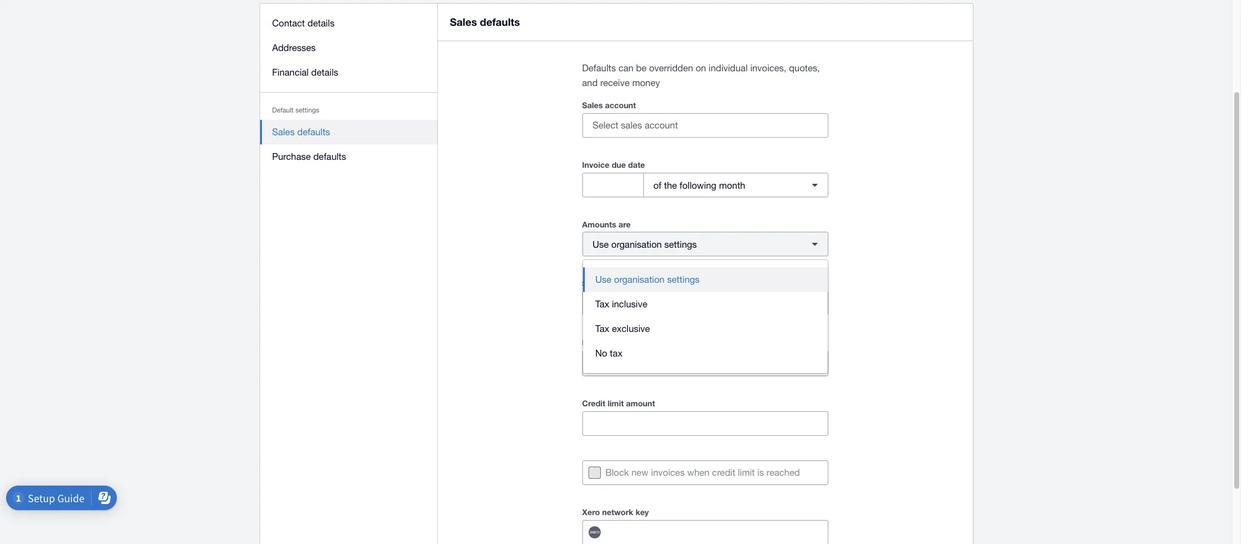 Task type: locate. For each thing, give the bounding box(es) containing it.
is
[[758, 468, 764, 478]]

due
[[612, 160, 626, 170]]

use down amounts at left top
[[593, 239, 609, 250]]

no tax
[[596, 348, 623, 359]]

new
[[632, 468, 649, 478]]

organisation for 1st use organisation settings popup button
[[612, 239, 662, 250]]

credit
[[712, 468, 736, 478]]

overridden
[[649, 63, 694, 73]]

tax right no
[[610, 348, 623, 359]]

settings up 'tax inclusive' button
[[667, 274, 700, 285]]

0 vertical spatial tax
[[596, 299, 610, 310]]

1 vertical spatial use
[[596, 274, 612, 285]]

sales account
[[582, 100, 636, 110]]

0 vertical spatial details
[[308, 18, 335, 28]]

reached
[[767, 468, 800, 478]]

group
[[583, 260, 828, 373]]

1 vertical spatial use organisation settings button
[[582, 291, 829, 316]]

use organisation settings button
[[583, 268, 828, 292]]

1 tax from the top
[[596, 299, 610, 310]]

use down the sales tax
[[593, 298, 609, 309]]

use organisation settings down are
[[593, 239, 697, 250]]

details
[[308, 18, 335, 28], [311, 67, 338, 78]]

1 use organisation settings button from the top
[[582, 232, 829, 257]]

sales inside button
[[272, 127, 295, 137]]

organisation for 2nd use organisation settings popup button
[[612, 298, 662, 309]]

organisation up inclusive on the bottom of page
[[614, 274, 665, 285]]

tax down the sales tax
[[596, 299, 610, 310]]

individual
[[709, 63, 748, 73]]

credit limit amount
[[582, 399, 655, 409]]

0 vertical spatial use organisation settings button
[[582, 232, 829, 257]]

organisation up exclusive
[[612, 298, 662, 309]]

use organisation settings
[[593, 239, 697, 250], [596, 274, 700, 285], [593, 298, 697, 309]]

1 vertical spatial limit
[[738, 468, 755, 478]]

on
[[696, 63, 707, 73]]

use organisation settings button
[[582, 232, 829, 257], [582, 291, 829, 316]]

tax up tax inclusive
[[605, 279, 617, 289]]

1 vertical spatial defaults
[[297, 127, 330, 137]]

2 vertical spatial use organisation settings
[[593, 298, 697, 309]]

sales defaults
[[450, 15, 520, 28], [272, 127, 330, 137]]

use organisation settings button up tax exclusive button
[[582, 291, 829, 316]]

tax
[[605, 279, 617, 289], [610, 348, 623, 359]]

settings inside button
[[667, 274, 700, 285]]

amounts
[[582, 220, 617, 230]]

exclusive
[[612, 324, 650, 334]]

of
[[654, 180, 662, 190]]

no
[[596, 348, 608, 359]]

defaults for sales defaults button
[[297, 127, 330, 137]]

0 vertical spatial sales defaults
[[450, 15, 520, 28]]

0 horizontal spatial sales defaults
[[272, 127, 330, 137]]

2 vertical spatial use
[[593, 298, 609, 309]]

organisation inside button
[[614, 274, 665, 285]]

settings up use organisation settings button
[[665, 239, 697, 250]]

use organisation settings up inclusive on the bottom of page
[[596, 274, 700, 285]]

use organisation settings up exclusive
[[593, 298, 697, 309]]

discount
[[582, 338, 616, 348]]

2 use organisation settings button from the top
[[582, 291, 829, 316]]

Discount number field
[[583, 352, 803, 375]]

tax inside button
[[610, 348, 623, 359]]

use organisation settings button up use organisation settings button
[[582, 232, 829, 257]]

and
[[582, 78, 598, 88]]

menu
[[260, 4, 438, 177]]

0 vertical spatial defaults
[[480, 15, 520, 28]]

details right contact
[[308, 18, 335, 28]]

financial details
[[272, 67, 338, 78]]

xero network key
[[582, 508, 649, 517]]

none number field inside invoice due date group
[[583, 174, 643, 197]]

tax up discount
[[596, 324, 610, 334]]

2 vertical spatial organisation
[[612, 298, 662, 309]]

use
[[593, 239, 609, 250], [596, 274, 612, 285], [593, 298, 609, 309]]

1 vertical spatial sales defaults
[[272, 127, 330, 137]]

0 vertical spatial tax
[[605, 279, 617, 289]]

2 vertical spatial defaults
[[313, 151, 346, 162]]

use up tax inclusive
[[596, 274, 612, 285]]

details down addresses button
[[311, 67, 338, 78]]

list box
[[583, 260, 828, 373]]

financial details button
[[260, 60, 438, 85]]

1 vertical spatial tax
[[610, 348, 623, 359]]

can
[[619, 63, 634, 73]]

1 vertical spatial organisation
[[614, 274, 665, 285]]

settings
[[296, 106, 319, 114], [665, 239, 697, 250], [667, 274, 700, 285], [665, 298, 697, 309]]

quotes,
[[789, 63, 820, 73]]

limit
[[608, 399, 624, 409], [738, 468, 755, 478]]

network
[[602, 508, 634, 517]]

0 vertical spatial organisation
[[612, 239, 662, 250]]

xero
[[582, 508, 600, 517]]

invoice due date
[[582, 160, 645, 170]]

account
[[605, 100, 636, 110]]

tax
[[596, 299, 610, 310], [596, 324, 610, 334]]

sales tax
[[582, 279, 617, 289]]

default
[[272, 106, 294, 114]]

block
[[606, 468, 629, 478]]

purchase
[[272, 151, 311, 162]]

date
[[628, 160, 645, 170]]

organisation
[[612, 239, 662, 250], [614, 274, 665, 285], [612, 298, 662, 309]]

sales
[[450, 15, 477, 28], [582, 100, 603, 110], [272, 127, 295, 137], [582, 279, 603, 289]]

amounts are
[[582, 220, 631, 230]]

limit right the credit
[[608, 399, 624, 409]]

details for contact details
[[308, 18, 335, 28]]

be
[[636, 63, 647, 73]]

limit left is
[[738, 468, 755, 478]]

1 vertical spatial use organisation settings
[[596, 274, 700, 285]]

0 vertical spatial limit
[[608, 399, 624, 409]]

credit
[[582, 399, 606, 409]]

invoice due date group
[[582, 173, 829, 198]]

contact details
[[272, 18, 335, 28]]

addresses
[[272, 42, 316, 53]]

month
[[719, 180, 746, 190]]

2 tax from the top
[[596, 324, 610, 334]]

tax inclusive button
[[583, 292, 828, 317]]

addresses button
[[260, 36, 438, 60]]

1 vertical spatial tax
[[596, 324, 610, 334]]

None number field
[[583, 174, 643, 197]]

tax exclusive
[[596, 324, 650, 334]]

organisation down are
[[612, 239, 662, 250]]

defaults
[[480, 15, 520, 28], [297, 127, 330, 137], [313, 151, 346, 162]]

0 vertical spatial use organisation settings
[[593, 239, 697, 250]]

1 vertical spatial details
[[311, 67, 338, 78]]



Task type: vqa. For each thing, say whether or not it's contained in the screenshot.
Learn more Button related to time
no



Task type: describe. For each thing, give the bounding box(es) containing it.
defaults for purchase defaults button
[[313, 151, 346, 162]]

Sales account field
[[583, 114, 828, 137]]

tax for no tax
[[610, 348, 623, 359]]

tax exclusive button
[[583, 317, 828, 341]]

no tax button
[[583, 341, 828, 366]]

default settings
[[272, 106, 319, 114]]

tax for sales tax
[[605, 279, 617, 289]]

settings right default
[[296, 106, 319, 114]]

key
[[636, 508, 649, 517]]

tax inclusive
[[596, 299, 648, 310]]

invoices
[[651, 468, 685, 478]]

list box containing use organisation settings
[[583, 260, 828, 373]]

following
[[680, 180, 717, 190]]

sales defaults inside button
[[272, 127, 330, 137]]

sales defaults button
[[260, 120, 438, 145]]

tax for tax exclusive
[[596, 324, 610, 334]]

defaults can be overridden on individual invoices, quotes, and receive money
[[582, 63, 820, 88]]

defaults
[[582, 63, 616, 73]]

settings down use organisation settings button
[[665, 298, 697, 309]]

of the following month button
[[643, 173, 829, 198]]

details for financial details
[[311, 67, 338, 78]]

of the following month
[[654, 180, 746, 190]]

block new invoices when credit limit is reached
[[606, 468, 800, 478]]

menu containing contact details
[[260, 4, 438, 177]]

purchase defaults button
[[260, 145, 438, 169]]

are
[[619, 220, 631, 230]]

group containing use organisation settings
[[583, 260, 828, 373]]

contact
[[272, 18, 305, 28]]

tax for tax inclusive
[[596, 299, 610, 310]]

inclusive
[[612, 299, 648, 310]]

Xero network key field
[[612, 521, 828, 545]]

amount
[[626, 399, 655, 409]]

invoices,
[[751, 63, 787, 73]]

the
[[664, 180, 677, 190]]

money
[[632, 78, 660, 88]]

purchase defaults
[[272, 151, 346, 162]]

receive
[[601, 78, 630, 88]]

organisation for use organisation settings button
[[614, 274, 665, 285]]

0 horizontal spatial limit
[[608, 399, 624, 409]]

1 horizontal spatial limit
[[738, 468, 755, 478]]

when
[[688, 468, 710, 478]]

1 horizontal spatial sales defaults
[[450, 15, 520, 28]]

use inside button
[[596, 274, 612, 285]]

0 vertical spatial use
[[593, 239, 609, 250]]

contact details button
[[260, 11, 438, 36]]

use organisation settings inside button
[[596, 274, 700, 285]]

invoice
[[582, 160, 610, 170]]

financial
[[272, 67, 309, 78]]

Credit limit amount number field
[[583, 412, 828, 436]]



